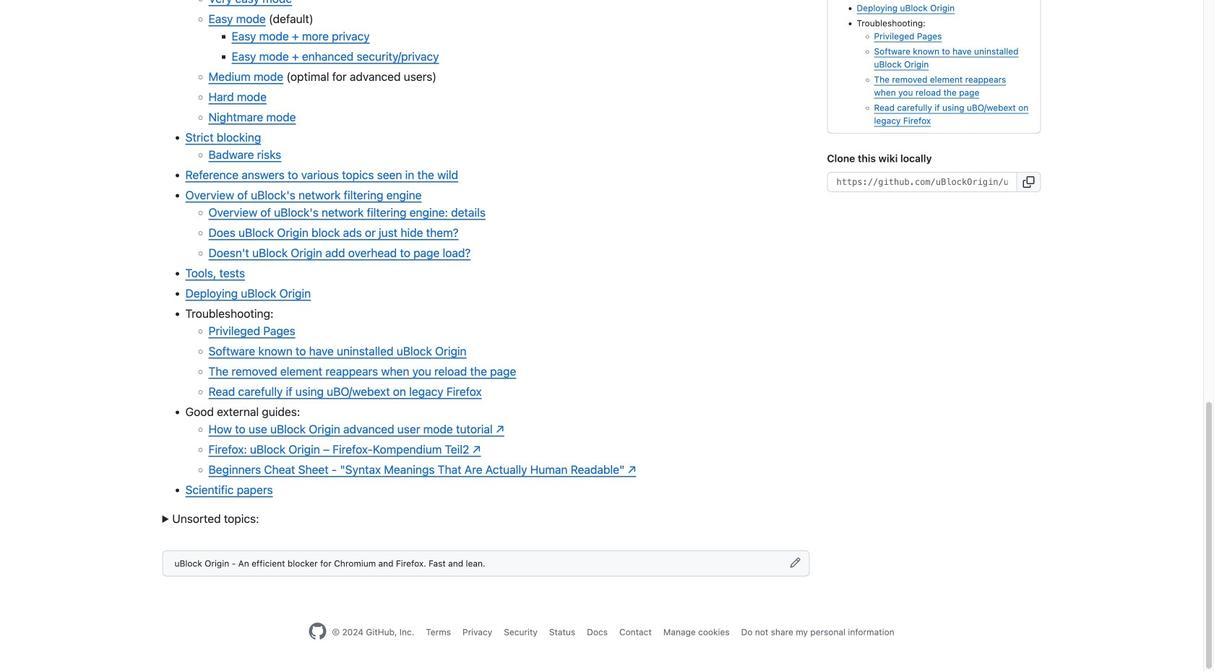 Task type: locate. For each thing, give the bounding box(es) containing it.
edit footer image
[[790, 557, 802, 569]]

copy to clipboard image
[[1024, 176, 1035, 188]]



Task type: vqa. For each thing, say whether or not it's contained in the screenshot.
homepage icon
yes



Task type: describe. For each thing, give the bounding box(es) containing it.
homepage image
[[309, 623, 326, 641]]

Clone URL for this wiki text field
[[828, 172, 1018, 192]]



